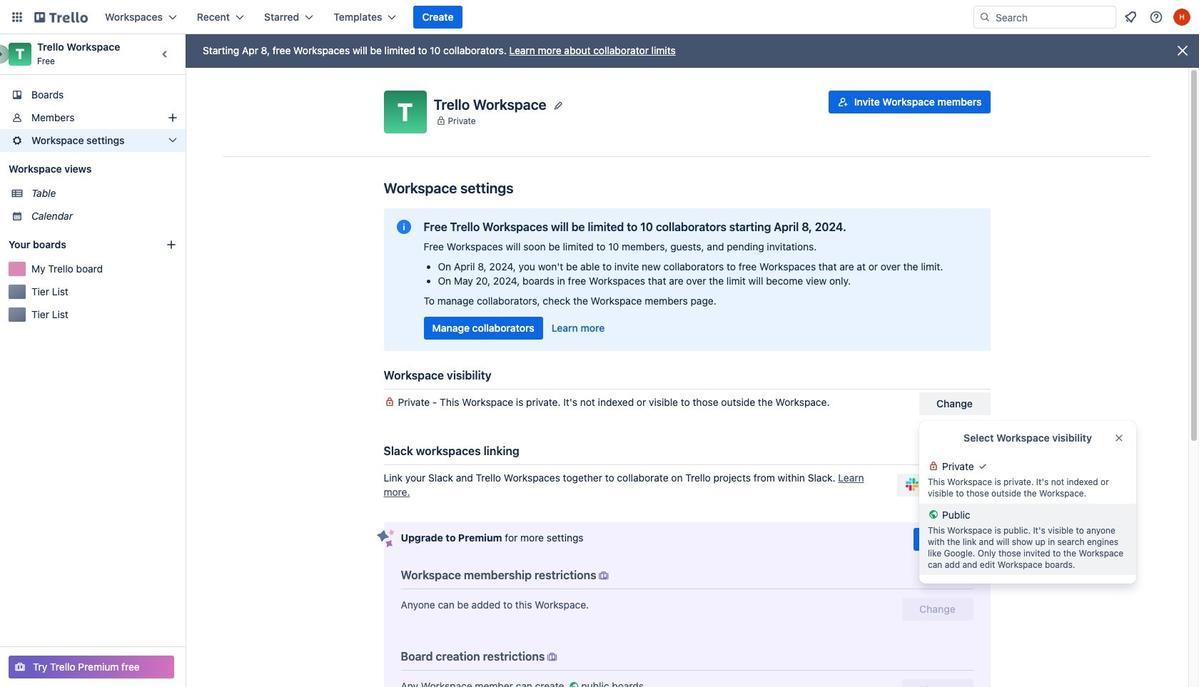 Task type: locate. For each thing, give the bounding box(es) containing it.
0 notifications image
[[1122, 9, 1139, 26]]

howard (howard38800628) image
[[1174, 9, 1191, 26]]

add board image
[[166, 239, 177, 251]]

sm image
[[597, 569, 611, 583], [545, 650, 559, 665], [567, 680, 581, 688]]

2 vertical spatial sm image
[[567, 680, 581, 688]]

close popover image
[[1114, 433, 1125, 444]]

0 horizontal spatial sm image
[[545, 650, 559, 665]]

1 horizontal spatial sm image
[[567, 680, 581, 688]]

workspace navigation collapse icon image
[[156, 44, 176, 64]]

1 vertical spatial sm image
[[545, 650, 559, 665]]

sparkle image
[[377, 530, 394, 548]]

2 horizontal spatial sm image
[[597, 569, 611, 583]]



Task type: describe. For each thing, give the bounding box(es) containing it.
back to home image
[[34, 6, 88, 29]]

primary element
[[0, 0, 1199, 34]]

your boards with 3 items element
[[9, 236, 144, 253]]

Search field
[[991, 7, 1116, 27]]

open information menu image
[[1149, 10, 1164, 24]]

search image
[[980, 11, 991, 23]]

0 vertical spatial sm image
[[597, 569, 611, 583]]



Task type: vqa. For each thing, say whether or not it's contained in the screenshot.
the Back to home image
yes



